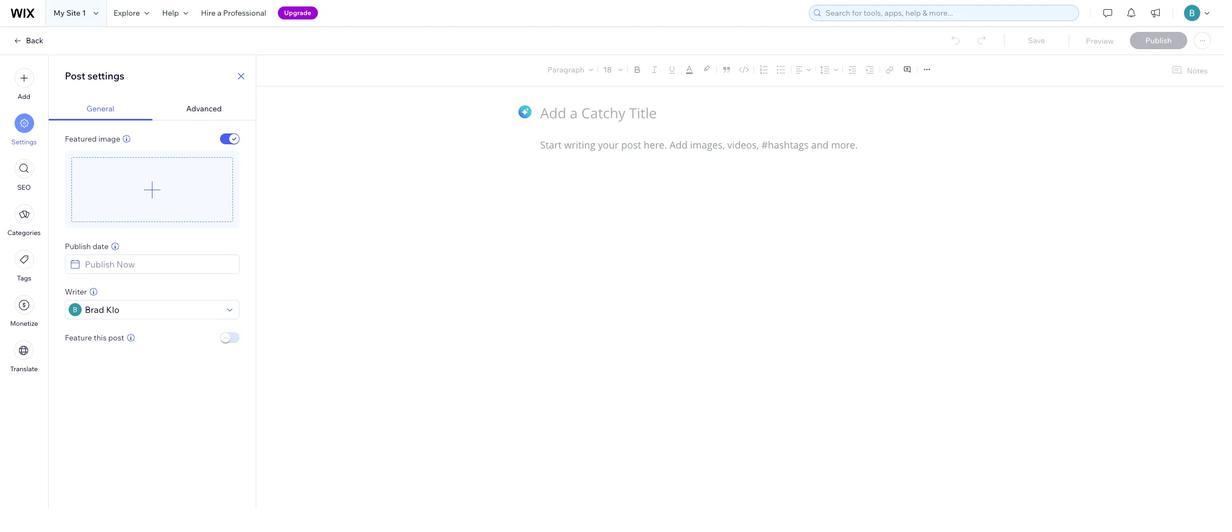 Task type: describe. For each thing, give the bounding box(es) containing it.
paragraph
[[548, 65, 584, 75]]

general button
[[49, 97, 152, 121]]

add button
[[14, 68, 34, 101]]

advanced button
[[152, 97, 256, 121]]

a
[[217, 8, 221, 18]]

hire a professional link
[[195, 0, 273, 26]]

add
[[18, 92, 30, 101]]

seo button
[[14, 159, 34, 191]]

feature
[[65, 333, 92, 343]]

back button
[[13, 36, 43, 45]]

feature this post
[[65, 333, 124, 343]]

my site 1
[[54, 8, 86, 18]]

Writer field
[[82, 301, 224, 319]]

post
[[65, 70, 85, 82]]

seo
[[17, 183, 31, 191]]

Add a Catchy Title text field
[[540, 104, 929, 122]]

help button
[[156, 0, 195, 26]]

featured
[[65, 134, 97, 144]]

advanced
[[186, 104, 222, 114]]

back
[[26, 36, 43, 45]]

help
[[162, 8, 179, 18]]

monetize
[[10, 320, 38, 328]]

menu containing add
[[0, 62, 48, 380]]

featured image
[[65, 134, 120, 144]]

paragraph button
[[546, 62, 595, 77]]

image
[[98, 134, 120, 144]]

translate button
[[10, 341, 38, 373]]

writer
[[65, 287, 87, 297]]

categories
[[7, 229, 41, 237]]



Task type: locate. For each thing, give the bounding box(es) containing it.
menu
[[0, 62, 48, 380]]

publish date
[[65, 242, 109, 251]]

settings
[[11, 138, 37, 146]]

notes button
[[1168, 63, 1211, 78]]

professional
[[223, 8, 266, 18]]

hire
[[201, 8, 216, 18]]

tags
[[17, 274, 31, 282]]

hire a professional
[[201, 8, 266, 18]]

Search for tools, apps, help & more... field
[[822, 5, 1076, 21]]

monetize button
[[10, 295, 38, 328]]

1
[[82, 8, 86, 18]]

settings
[[88, 70, 124, 82]]

post settings
[[65, 70, 124, 82]]

tags button
[[14, 250, 34, 282]]

publish
[[65, 242, 91, 251]]

post
[[108, 333, 124, 343]]

Publish date field
[[82, 255, 236, 274]]

categories button
[[7, 204, 41, 237]]

upgrade
[[284, 9, 311, 17]]

notes
[[1187, 66, 1208, 75]]

settings button
[[11, 114, 37, 146]]

explore
[[114, 8, 140, 18]]

translate
[[10, 365, 38, 373]]

date
[[93, 242, 109, 251]]

my
[[54, 8, 65, 18]]

tab list
[[49, 97, 256, 121]]

this
[[94, 333, 107, 343]]

upgrade button
[[278, 6, 318, 19]]

tab list containing general
[[49, 97, 256, 121]]

site
[[66, 8, 81, 18]]

general
[[86, 104, 114, 114]]



Task type: vqa. For each thing, say whether or not it's contained in the screenshot.
advanced
yes



